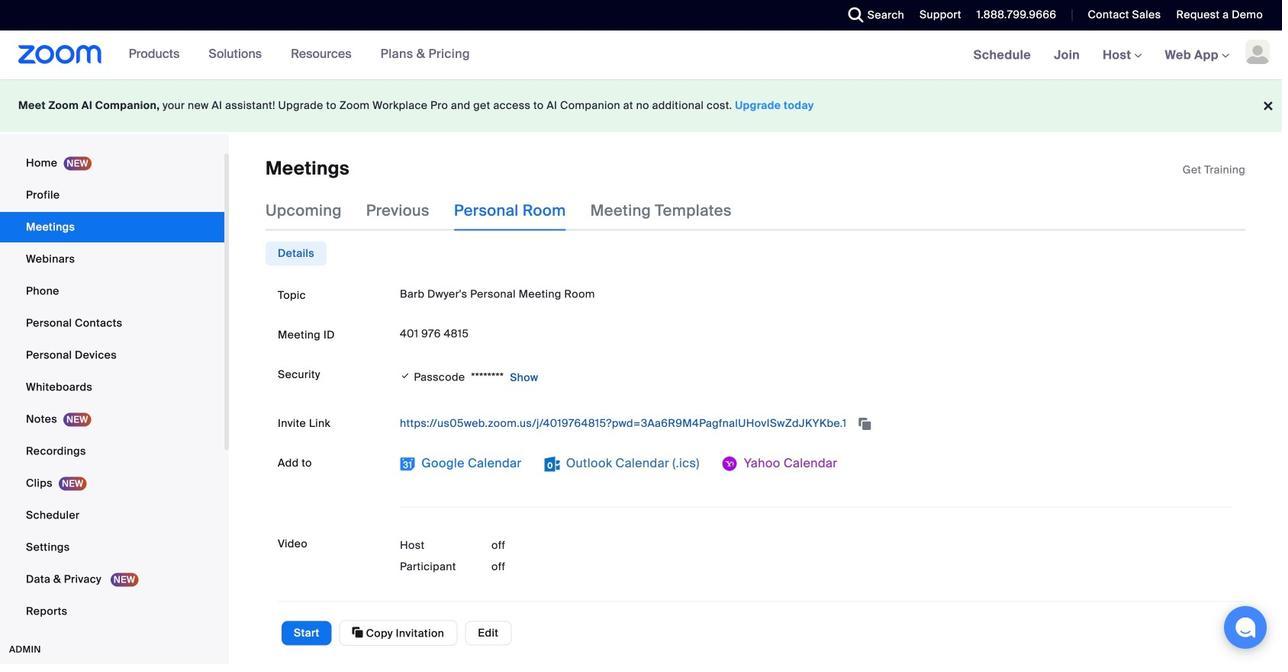 Task type: describe. For each thing, give the bounding box(es) containing it.
checked image
[[400, 369, 411, 384]]

add to google calendar image
[[400, 457, 415, 472]]

add to yahoo calendar image
[[723, 457, 738, 472]]

profile picture image
[[1246, 40, 1270, 64]]

copy url image
[[857, 419, 873, 430]]

copy image
[[352, 626, 363, 640]]

personal menu menu
[[0, 148, 224, 629]]

tabs of meeting tab list
[[266, 191, 756, 231]]



Task type: locate. For each thing, give the bounding box(es) containing it.
banner
[[0, 31, 1282, 81]]

zoom logo image
[[18, 45, 102, 64]]

open chat image
[[1235, 618, 1256, 639]]

meetings navigation
[[962, 31, 1282, 81]]

application
[[1183, 163, 1246, 178]]

add to outlook calendar (.ics) image
[[545, 457, 560, 472]]

tab list
[[266, 242, 327, 266]]

footer
[[0, 79, 1282, 132]]

product information navigation
[[102, 31, 482, 79]]

tab
[[266, 242, 327, 266]]



Task type: vqa. For each thing, say whether or not it's contained in the screenshot.
Translated
no



